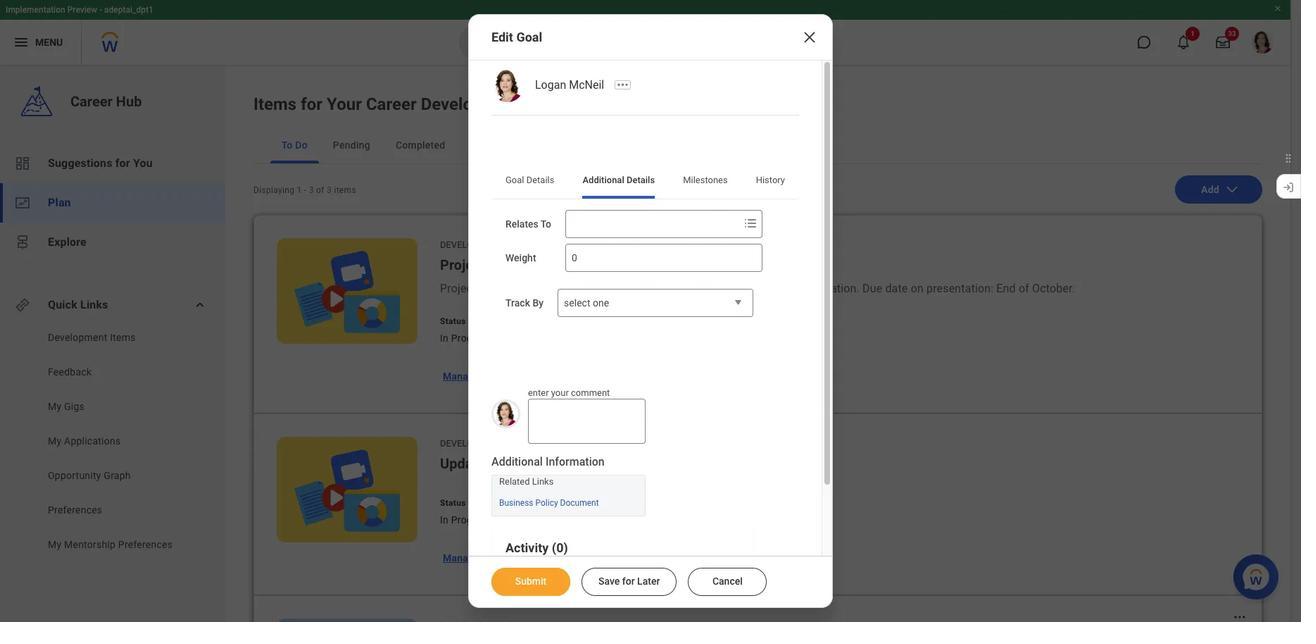 Task type: vqa. For each thing, say whether or not it's contained in the screenshot.
the rightmost Base
no



Task type: locate. For each thing, give the bounding box(es) containing it.
manage development item up 'submit'
[[443, 552, 566, 564]]

relates to
[[506, 218, 552, 230]]

1 employee's photo (logan mcneil) image from the top
[[492, 70, 524, 102]]

0 vertical spatial in
[[440, 333, 449, 344]]

item inside development item project for team a
[[507, 240, 528, 250]]

business
[[499, 498, 534, 508]]

1 manage development item button from the top
[[435, 362, 592, 390]]

career left hub
[[70, 93, 113, 110]]

dashboard image
[[14, 155, 31, 172]]

completed button
[[385, 127, 457, 163]]

additional inside tab list
[[583, 175, 625, 185]]

2 details from the left
[[627, 175, 655, 185]]

0 horizontal spatial by
[[533, 297, 544, 309]]

1 vertical spatial manage development item button
[[435, 544, 592, 572]]

feedback link
[[46, 365, 191, 379]]

item left arrow right image
[[545, 552, 566, 564]]

0 vertical spatial additional
[[583, 175, 625, 185]]

career
[[70, 93, 113, 110], [366, 94, 417, 114]]

details for goal details
[[527, 175, 555, 185]]

resume
[[489, 455, 536, 472]]

status in progress down update
[[440, 498, 492, 526]]

1 project from the top
[[440, 256, 486, 273]]

1 in from the top
[[440, 333, 449, 344]]

additional for additional details
[[583, 175, 625, 185]]

2 vertical spatial my
[[48, 539, 62, 550]]

0 vertical spatial of
[[316, 185, 325, 195]]

progress down update
[[451, 514, 492, 526]]

for
[[301, 94, 323, 114], [115, 156, 130, 170], [489, 256, 507, 273], [623, 576, 635, 587]]

0 vertical spatial by
[[533, 297, 544, 309]]

1 vertical spatial manage development item
[[443, 552, 566, 564]]

0 vertical spatial manage development item
[[443, 371, 566, 382]]

gigs
[[64, 401, 85, 412]]

business policy document
[[499, 498, 599, 508]]

2 manage development item button from the top
[[435, 544, 592, 572]]

1 vertical spatial to
[[541, 218, 552, 230]]

1 horizontal spatial details
[[627, 175, 655, 185]]

1 horizontal spatial -
[[304, 185, 307, 195]]

action bar region
[[469, 557, 833, 596]]

edit
[[492, 30, 514, 44]]

0 vertical spatial employee's photo (logan mcneil) image
[[492, 70, 524, 102]]

0 vertical spatial manage
[[443, 371, 480, 382]]

activity
[[506, 541, 549, 555]]

my gigs
[[48, 401, 85, 412]]

implementation
[[6, 5, 65, 15]]

1 horizontal spatial on
[[911, 282, 924, 295]]

dialog
[[468, 14, 833, 622]]

1 vertical spatial preferences
[[118, 539, 173, 550]]

to
[[756, 282, 767, 295]]

phase
[[576, 282, 607, 295]]

opportunity graph link
[[46, 469, 191, 483]]

related
[[499, 476, 530, 487]]

items up feedback link
[[110, 332, 136, 343]]

development items link
[[46, 330, 191, 345]]

1 horizontal spatial of
[[1019, 282, 1030, 295]]

item inside development item update resume
[[507, 438, 528, 449]]

2 project from the top
[[440, 282, 477, 295]]

1 details from the left
[[527, 175, 555, 185]]

development up 'submit'
[[482, 552, 543, 564]]

0 horizontal spatial on
[[514, 282, 526, 295]]

1 vertical spatial tab list
[[492, 165, 800, 199]]

1 vertical spatial my
[[48, 435, 62, 447]]

preferences down opportunity
[[48, 504, 102, 516]]

2 status in progress from the top
[[440, 498, 492, 526]]

my down my gigs
[[48, 435, 62, 447]]

history
[[756, 175, 786, 185]]

list
[[0, 144, 225, 262], [0, 330, 225, 555]]

0 vertical spatial progress
[[451, 333, 492, 344]]

0 vertical spatial status in progress
[[440, 316, 492, 344]]

- right preview
[[99, 5, 102, 15]]

project inside development item project for team a
[[440, 256, 486, 273]]

by inside last updated by me
[[625, 498, 635, 508]]

1 horizontal spatial career
[[366, 94, 417, 114]]

1 vertical spatial status
[[440, 498, 466, 508]]

employee's photo (logan mcneil) image
[[492, 70, 524, 102], [492, 400, 521, 428]]

notifications large image
[[1177, 35, 1191, 49]]

0 vertical spatial my
[[48, 401, 62, 412]]

details
[[527, 175, 555, 185], [627, 175, 655, 185]]

related links
[[499, 476, 554, 487]]

select one button
[[558, 289, 754, 318]]

preferences
[[48, 504, 102, 516], [118, 539, 173, 550]]

preferences link
[[46, 503, 191, 517]]

0 horizontal spatial to
[[282, 139, 293, 151]]

employee's photo (logan mcneil) image for enter your comment
[[492, 400, 521, 428]]

2 employee's photo (logan mcneil) image from the top
[[492, 400, 521, 428]]

2 status from the top
[[440, 498, 466, 508]]

0 vertical spatial preferences
[[48, 504, 102, 516]]

on up the "track"
[[514, 282, 526, 295]]

0 vertical spatial list
[[0, 144, 225, 262]]

goal right edit
[[517, 30, 543, 44]]

employee's photo (logan mcneil) image up development item update resume
[[492, 400, 521, 428]]

to left do
[[282, 139, 293, 151]]

employee's photo (logan mcneil) image left logan
[[492, 70, 524, 102]]

due
[[863, 282, 883, 295]]

1 horizontal spatial to
[[541, 218, 552, 230]]

0 vertical spatial status
[[440, 316, 466, 326]]

details for additional details
[[627, 175, 655, 185]]

arrow right image
[[572, 551, 586, 565]]

dialog containing edit goal
[[468, 14, 833, 622]]

3 left "items"
[[327, 185, 332, 195]]

career right your
[[366, 94, 417, 114]]

in
[[440, 333, 449, 344], [440, 514, 449, 526]]

0 vertical spatial manage development item button
[[435, 362, 592, 390]]

2 on from the left
[[911, 282, 924, 295]]

to do button
[[271, 127, 319, 163]]

additional for additional information
[[492, 455, 543, 469]]

one
[[593, 297, 609, 309]]

2 manage development item from the top
[[443, 552, 566, 564]]

1 vertical spatial employee's photo (logan mcneil) image
[[492, 400, 521, 428]]

1 horizontal spatial items
[[254, 94, 297, 114]]

details up the relates to field
[[627, 175, 655, 185]]

0 vertical spatial -
[[99, 5, 102, 15]]

project left based
[[440, 282, 477, 295]]

details up relates to
[[527, 175, 555, 185]]

1 vertical spatial manage
[[443, 552, 480, 564]]

x image
[[802, 29, 819, 46]]

updated
[[589, 498, 622, 508]]

1 vertical spatial additional
[[492, 455, 543, 469]]

1 horizontal spatial 3
[[327, 185, 332, 195]]

your
[[551, 387, 569, 398]]

logan mcneil
[[535, 78, 605, 92]]

my left the mentorship
[[48, 539, 62, 550]]

for inside the save for later "button"
[[623, 576, 635, 587]]

additional inside region
[[492, 455, 543, 469]]

2 list from the top
[[0, 330, 225, 555]]

1 vertical spatial project
[[440, 282, 477, 295]]

status in progress down based
[[440, 316, 492, 344]]

manage development item
[[443, 371, 566, 382], [443, 552, 566, 564]]

0 horizontal spatial of
[[316, 185, 325, 195]]

tab list containing goal details
[[492, 165, 800, 199]]

on right the date
[[911, 282, 924, 295]]

to right relates
[[541, 218, 552, 230]]

1 vertical spatial list
[[0, 330, 225, 555]]

progress down based
[[451, 333, 492, 344]]

for inside suggestions for you link
[[115, 156, 130, 170]]

1 vertical spatial progress
[[451, 514, 492, 526]]

additional up the relates to field
[[583, 175, 625, 185]]

tab list up history
[[254, 127, 1263, 164]]

my mentorship preferences link
[[46, 538, 191, 552]]

development inside development item update resume
[[440, 438, 504, 449]]

hub
[[116, 93, 142, 110]]

1 vertical spatial status in progress
[[440, 498, 492, 526]]

development up based
[[440, 240, 504, 250]]

- inside banner
[[99, 5, 102, 15]]

pending
[[333, 139, 371, 151]]

-
[[99, 5, 102, 15], [304, 185, 307, 195]]

by down previous
[[533, 297, 544, 309]]

of
[[316, 185, 325, 195], [1019, 282, 1030, 295]]

0 horizontal spatial preferences
[[48, 504, 102, 516]]

status
[[440, 316, 466, 326], [440, 498, 466, 508]]

list containing suggestions for you
[[0, 144, 225, 262]]

item up resume
[[507, 438, 528, 449]]

1 list from the top
[[0, 144, 225, 262]]

3 my from the top
[[48, 539, 62, 550]]

previous
[[529, 282, 573, 295]]

development up update
[[440, 438, 504, 449]]

a.
[[610, 282, 620, 295]]

additional
[[583, 175, 625, 185], [492, 455, 543, 469]]

0 horizontal spatial details
[[527, 175, 555, 185]]

(0)
[[552, 541, 568, 555]]

select
[[564, 297, 591, 309]]

tab list inside dialog
[[492, 165, 800, 199]]

0 horizontal spatial 3
[[309, 185, 314, 195]]

for left your
[[301, 94, 323, 114]]

profile logan mcneil element
[[1243, 27, 1283, 58]]

created
[[569, 316, 601, 326]]

development item project for team a
[[440, 240, 559, 273]]

development up the 'completed' button
[[421, 94, 521, 114]]

team
[[510, 256, 546, 273]]

1 my from the top
[[48, 401, 62, 412]]

for right save
[[623, 576, 635, 587]]

1 vertical spatial goal
[[506, 175, 525, 185]]

item up weight
[[507, 240, 528, 250]]

tab list up the relates to field
[[492, 165, 800, 199]]

development
[[421, 94, 521, 114], [440, 240, 504, 250], [48, 332, 107, 343], [482, 371, 543, 382], [440, 438, 504, 449], [482, 552, 543, 564]]

2 progress from the top
[[451, 514, 492, 526]]

your
[[327, 94, 362, 114]]

my applications
[[48, 435, 121, 447]]

created by
[[569, 316, 612, 326]]

manage development item up enter
[[443, 371, 566, 382]]

manage development item button
[[435, 362, 592, 390], [435, 544, 592, 572]]

1 horizontal spatial by
[[625, 498, 635, 508]]

0 vertical spatial tab list
[[254, 127, 1263, 164]]

feedback
[[48, 366, 92, 378]]

on
[[514, 282, 526, 295], [911, 282, 924, 295]]

goal
[[517, 30, 543, 44], [506, 175, 525, 185]]

links
[[532, 476, 554, 487]]

my for my mentorship preferences
[[48, 539, 62, 550]]

plan
[[48, 196, 71, 209]]

1 manage development item from the top
[[443, 371, 566, 382]]

me
[[569, 514, 583, 526]]

project up based
[[440, 256, 486, 273]]

additional up related
[[492, 455, 543, 469]]

tab list
[[254, 127, 1263, 164], [492, 165, 800, 199]]

my left gigs
[[48, 401, 62, 412]]

preview
[[67, 5, 97, 15]]

1 vertical spatial items
[[110, 332, 136, 343]]

items up to do button
[[254, 94, 297, 114]]

1 vertical spatial of
[[1019, 282, 1030, 295]]

to
[[282, 139, 293, 151], [541, 218, 552, 230]]

0 horizontal spatial -
[[99, 5, 102, 15]]

of right end
[[1019, 282, 1030, 295]]

opportunity
[[48, 470, 101, 481]]

displaying 1 - 3 of 3 items
[[254, 185, 356, 195]]

graph
[[104, 470, 131, 481]]

1 vertical spatial in
[[440, 514, 449, 526]]

my
[[48, 401, 62, 412], [48, 435, 62, 447], [48, 539, 62, 550]]

goal up relates
[[506, 175, 525, 185]]

of right 1
[[316, 185, 325, 195]]

2 my from the top
[[48, 435, 62, 447]]

0 vertical spatial to
[[282, 139, 293, 151]]

3 right 1
[[309, 185, 314, 195]]

development inside list
[[48, 332, 107, 343]]

save for later button
[[582, 568, 677, 596]]

development items
[[48, 332, 136, 343]]

0 vertical spatial project
[[440, 256, 486, 273]]

mcneil
[[569, 78, 605, 92]]

1 vertical spatial -
[[304, 185, 307, 195]]

Relates To field
[[566, 211, 740, 237]]

- right 1
[[304, 185, 307, 195]]

preferences down preferences link
[[118, 539, 173, 550]]

do
[[295, 139, 308, 151]]

for left the you
[[115, 156, 130, 170]]

for up based
[[489, 256, 507, 273]]

0 horizontal spatial items
[[110, 332, 136, 343]]

1 horizontal spatial additional
[[583, 175, 625, 185]]

adeptai_dpt1
[[104, 5, 153, 15]]

save for later
[[599, 576, 660, 587]]

by right updated
[[625, 498, 635, 508]]

development up feedback
[[48, 332, 107, 343]]

close environment banner image
[[1274, 4, 1283, 13]]

0 horizontal spatial additional
[[492, 455, 543, 469]]

1 vertical spatial by
[[625, 498, 635, 508]]



Task type: describe. For each thing, give the bounding box(es) containing it.
mentorship
[[64, 539, 116, 550]]

update
[[440, 455, 485, 472]]

my for my applications
[[48, 435, 62, 447]]

later
[[638, 576, 660, 587]]

my gigs link
[[46, 399, 191, 414]]

- for 3
[[304, 185, 307, 195]]

implementation preview -   adeptai_dpt1
[[6, 5, 153, 15]]

1 on from the left
[[514, 282, 526, 295]]

end
[[997, 282, 1016, 295]]

additional information region
[[492, 455, 646, 517]]

relates
[[506, 218, 539, 230]]

last
[[569, 498, 586, 508]]

for for items
[[301, 94, 323, 114]]

enter your comment
[[528, 387, 610, 398]]

policy
[[536, 498, 558, 508]]

activity (0)
[[506, 541, 568, 555]]

inbox large image
[[1217, 35, 1231, 49]]

my applications link
[[46, 434, 191, 448]]

submit
[[516, 576, 547, 587]]

submit button
[[492, 568, 571, 596]]

to do
[[282, 139, 308, 151]]

pending button
[[322, 127, 382, 163]]

plan link
[[0, 183, 225, 223]]

prompts image
[[743, 215, 759, 232]]

last updated by me
[[569, 498, 635, 526]]

Weight text field
[[566, 244, 763, 272]]

track by
[[506, 297, 544, 309]]

milestones
[[683, 175, 728, 185]]

tuning
[[695, 282, 727, 295]]

additional details
[[583, 175, 655, 185]]

tab list containing to do
[[254, 127, 1263, 164]]

for for suggestions
[[115, 156, 130, 170]]

items
[[334, 185, 356, 195]]

2 3 from the left
[[327, 185, 332, 195]]

first
[[769, 282, 790, 295]]

suggestions for you
[[48, 156, 153, 170]]

edit goal
[[492, 30, 543, 44]]

project based on previous phase a. will need fine tuning prior to first presentation. due date on presentation: end of october.
[[440, 282, 1076, 295]]

cancel button
[[689, 568, 767, 596]]

- for adeptai_dpt1
[[99, 5, 102, 15]]

development item update resume
[[440, 438, 536, 472]]

items for your career development
[[254, 94, 521, 114]]

completed
[[396, 139, 446, 151]]

prior
[[730, 282, 753, 295]]

suggestions for you link
[[0, 144, 225, 183]]

timeline milestone image
[[14, 234, 31, 251]]

1 status in progress from the top
[[440, 316, 492, 344]]

my mentorship preferences
[[48, 539, 173, 550]]

to inside to do button
[[282, 139, 293, 151]]

goal details
[[506, 175, 555, 185]]

select one
[[564, 297, 609, 309]]

october.
[[1033, 282, 1076, 295]]

enter
[[528, 387, 549, 398]]

development inside development item project for team a
[[440, 240, 504, 250]]

save
[[599, 576, 620, 587]]

2 in from the top
[[440, 514, 449, 526]]

for for save
[[623, 576, 635, 587]]

business policy document link
[[499, 495, 599, 508]]

1 manage from the top
[[443, 371, 480, 382]]

fine
[[673, 282, 692, 295]]

you
[[133, 156, 153, 170]]

goal inside tab list
[[506, 175, 525, 185]]

suggestions
[[48, 156, 112, 170]]

enter your comment text field
[[528, 399, 646, 444]]

1 3 from the left
[[309, 185, 314, 195]]

need
[[645, 282, 670, 295]]

by inside dialog
[[533, 297, 544, 309]]

information
[[546, 455, 605, 469]]

list containing development items
[[0, 330, 225, 555]]

by
[[603, 316, 612, 326]]

1 progress from the top
[[451, 333, 492, 344]]

1 horizontal spatial preferences
[[118, 539, 173, 550]]

explore link
[[0, 223, 225, 262]]

presentation.
[[793, 282, 860, 295]]

cancel
[[713, 576, 743, 587]]

displaying
[[254, 185, 295, 195]]

2 manage from the top
[[443, 552, 480, 564]]

0 vertical spatial goal
[[517, 30, 543, 44]]

my for my gigs
[[48, 401, 62, 412]]

career hub
[[70, 93, 142, 110]]

0 vertical spatial items
[[254, 94, 297, 114]]

1 status from the top
[[440, 316, 466, 326]]

based
[[480, 282, 511, 295]]

development up enter
[[482, 371, 543, 382]]

presentation:
[[927, 282, 994, 295]]

comment
[[571, 387, 610, 398]]

logan mcneil element
[[535, 78, 613, 92]]

0 horizontal spatial career
[[70, 93, 113, 110]]

for inside development item project for team a
[[489, 256, 507, 273]]

employee's photo (logan mcneil) image for logan mcneil
[[492, 70, 524, 102]]

additional information
[[492, 455, 605, 469]]

item up your on the left of the page
[[545, 371, 566, 382]]

implementation preview -   adeptai_dpt1 banner
[[0, 0, 1291, 65]]

weight
[[506, 252, 537, 263]]

1
[[297, 185, 302, 195]]

opportunity graph
[[48, 470, 131, 481]]

onboarding home image
[[14, 194, 31, 211]]



